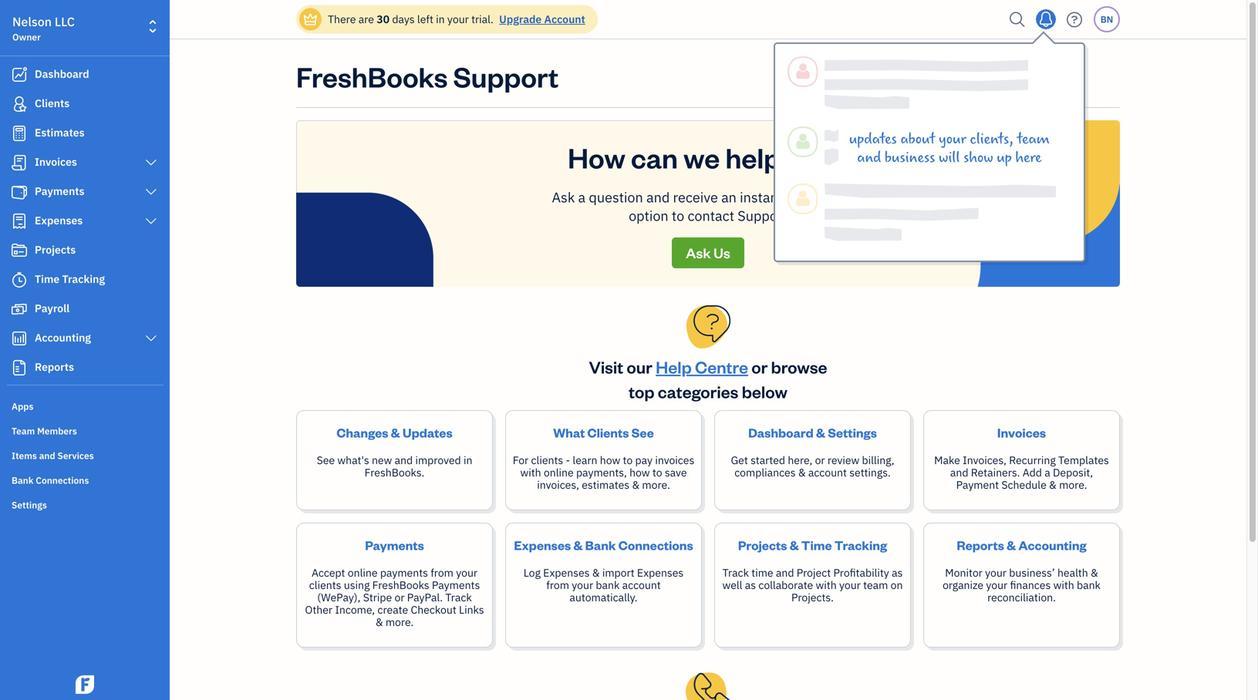 Task type: vqa. For each thing, say whether or not it's contained in the screenshot.
the bottom Accounting
yes



Task type: describe. For each thing, give the bounding box(es) containing it.
here,
[[788, 453, 813, 468]]

payroll
[[35, 301, 70, 316]]

log expenses & import expenses from your bank account automatically.
[[524, 566, 684, 605]]

reports for reports & accounting
[[957, 537, 1005, 554]]

chevron large down image for expenses
[[144, 215, 158, 228]]

how
[[568, 139, 626, 176]]

more. inside accept online payments from your clients using freshbooks payments (wepay), stripe or paypal. track other income, create checkout links & more.
[[386, 616, 414, 630]]

browse
[[772, 356, 828, 378]]

ask us
[[686, 244, 731, 262]]

clients link
[[4, 90, 165, 118]]

your right monitor
[[986, 566, 1007, 580]]

updates
[[403, 425, 453, 441]]

pay
[[636, 453, 653, 468]]

crown image
[[303, 11, 319, 27]]

1 vertical spatial clients
[[588, 425, 629, 441]]

centre
[[695, 356, 749, 378]]

receive
[[673, 188, 718, 206]]

0 horizontal spatial to
[[623, 453, 633, 468]]

deposit,
[[1054, 466, 1094, 480]]

time inside main element
[[35, 272, 60, 286]]

we
[[684, 139, 720, 176]]

expenses up log
[[514, 537, 571, 554]]

payment image
[[10, 184, 29, 200]]

health
[[1058, 566, 1089, 580]]

freshbooks image
[[73, 676, 97, 695]]

money image
[[10, 302, 29, 317]]

billing,
[[863, 453, 895, 468]]

payments
[[380, 566, 428, 580]]

income,
[[335, 603, 375, 617]]

with inside track time and project profitability as well as collaborate with your team on projects.
[[816, 578, 837, 593]]

1 horizontal spatial accounting
[[1019, 537, 1087, 554]]

support inside "ask a question and receive an instant answer, with option to contact support"
[[738, 207, 788, 225]]

changes
[[337, 425, 389, 441]]

expenses inside main element
[[35, 213, 83, 228]]

payments,
[[577, 466, 627, 480]]

invoices
[[656, 453, 695, 468]]

& inside get started here, or review billing, compliances & account settings.
[[799, 466, 806, 480]]

get
[[731, 453, 748, 468]]

chevron large down image for invoices
[[144, 157, 158, 169]]

instant
[[740, 188, 783, 206]]

for clients - learn how to pay invoices with online payments, how to save invoices, estimates & more.
[[513, 453, 695, 492]]

online inside accept online payments from your clients using freshbooks payments (wepay), stripe or paypal. track other income, create checkout links & more.
[[348, 566, 378, 580]]

log
[[524, 566, 541, 580]]

trial.
[[472, 12, 494, 26]]

time tracking link
[[4, 266, 165, 294]]

items
[[12, 450, 37, 462]]

left
[[417, 12, 434, 26]]

accept
[[312, 566, 345, 580]]

nelson llc owner
[[12, 14, 75, 43]]

categories
[[658, 381, 739, 403]]

& inside log expenses & import expenses from your bank account automatically.
[[593, 566, 600, 580]]

and inside make invoices, recurring templates and retainers. add a deposit, payment schedule & more.
[[951, 466, 969, 480]]

freshbooks.
[[365, 466, 425, 480]]

dashboard link
[[4, 61, 165, 89]]

payments inside accept online payments from your clients using freshbooks payments (wepay), stripe or paypal. track other income, create checkout links & more.
[[432, 578, 480, 593]]

can
[[631, 139, 678, 176]]

team members link
[[4, 419, 165, 442]]

recurring
[[1010, 453, 1056, 468]]

show
[[964, 149, 994, 166]]

contact
[[688, 207, 735, 225]]

upgrade account link
[[496, 12, 586, 26]]

improved
[[416, 453, 461, 468]]

save
[[665, 466, 687, 480]]

reports link
[[4, 354, 165, 382]]

estimates
[[582, 478, 630, 492]]

reconciliation.
[[988, 591, 1057, 605]]

below
[[742, 381, 788, 403]]

paypal.
[[407, 591, 443, 605]]

items and services link
[[4, 444, 165, 467]]

about
[[901, 131, 936, 148]]

freshbooks inside accept online payments from your clients using freshbooks payments (wepay), stripe or paypal. track other income, create checkout links & more.
[[373, 578, 430, 593]]

updates about your clients, team and business will show up here
[[850, 131, 1050, 166]]

estimates link
[[4, 120, 165, 147]]

organize
[[943, 578, 984, 593]]

or inside accept online payments from your clients using freshbooks payments (wepay), stripe or paypal. track other income, create checkout links & more.
[[395, 591, 405, 605]]

our
[[627, 356, 653, 378]]

create
[[378, 603, 408, 617]]

from inside log expenses & import expenses from your bank account automatically.
[[547, 578, 570, 593]]

& up new
[[391, 425, 400, 441]]

compliances
[[735, 466, 796, 480]]

apps
[[12, 401, 34, 413]]

settings link
[[4, 493, 165, 516]]

& inside accept online payments from your clients using freshbooks payments (wepay), stripe or paypal. track other income, create checkout links & more.
[[376, 616, 383, 630]]

1 vertical spatial invoices
[[998, 425, 1047, 441]]

(wepay),
[[317, 591, 361, 605]]

visit
[[589, 356, 624, 378]]

dashboard & settings
[[749, 425, 877, 441]]

ask a question and receive an instant answer, with option to contact support
[[552, 188, 865, 225]]

more. inside "for clients - learn how to pay invoices with online payments, how to save invoices, estimates & more."
[[642, 478, 671, 492]]

or inside visit our help centre or browse top categories below
[[752, 356, 768, 378]]

& inside make invoices, recurring templates and retainers. add a deposit, payment schedule & more.
[[1050, 478, 1057, 492]]

invoices inside main element
[[35, 155, 77, 169]]

ask us button
[[672, 238, 745, 269]]

team
[[12, 425, 35, 438]]

review
[[828, 453, 860, 468]]

stripe
[[363, 591, 392, 605]]

0 vertical spatial settings
[[828, 425, 877, 441]]

client image
[[10, 96, 29, 112]]

and inside track time and project profitability as well as collaborate with your team on projects.
[[776, 566, 795, 580]]

how can we help you?
[[568, 139, 849, 176]]

& up the 'business''
[[1007, 537, 1017, 554]]

expenses right log
[[543, 566, 590, 580]]

bn button
[[1094, 6, 1121, 32]]

other
[[305, 603, 333, 617]]

0 vertical spatial freshbooks
[[296, 58, 448, 95]]

started
[[751, 453, 786, 468]]

your inside updates about your clients, team and business will show up here
[[939, 131, 967, 148]]

what
[[554, 425, 585, 441]]

clients inside main element
[[35, 96, 70, 110]]

1 horizontal spatial time
[[802, 537, 833, 554]]

ask for ask us
[[686, 244, 711, 262]]

are
[[359, 12, 374, 26]]

bank inside log expenses & import expenses from your bank account automatically.
[[596, 578, 620, 593]]

top
[[629, 381, 655, 403]]

reports & accounting
[[957, 537, 1087, 554]]

dashboard image
[[10, 67, 29, 83]]

in for left
[[436, 12, 445, 26]]

time
[[752, 566, 774, 580]]

1 horizontal spatial how
[[630, 466, 650, 480]]

& inside "for clients - learn how to pay invoices with online payments, how to save invoices, estimates & more."
[[632, 478, 640, 492]]

1 vertical spatial tracking
[[835, 537, 888, 554]]

for
[[513, 453, 529, 468]]

or inside get started here, or review billing, compliances & account settings.
[[815, 453, 825, 468]]

payments inside main element
[[35, 184, 85, 198]]

retainers.
[[972, 466, 1021, 480]]

-
[[566, 453, 570, 468]]

& up log expenses & import expenses from your bank account automatically.
[[574, 537, 583, 554]]

30
[[377, 12, 390, 26]]

account for bank
[[623, 578, 661, 593]]

help centre link
[[656, 356, 749, 378]]

track time and project profitability as well as collaborate with your team on projects.
[[723, 566, 903, 605]]

0 vertical spatial support
[[454, 58, 559, 95]]

chevron large down image
[[144, 186, 158, 198]]

0 horizontal spatial as
[[745, 578, 756, 593]]

projects for projects
[[35, 243, 76, 257]]



Task type: locate. For each thing, give the bounding box(es) containing it.
or right stripe
[[395, 591, 405, 605]]

online up stripe
[[348, 566, 378, 580]]

& right health
[[1091, 566, 1099, 580]]

0 horizontal spatial support
[[454, 58, 559, 95]]

track left time
[[723, 566, 749, 580]]

1 horizontal spatial team
[[1018, 131, 1050, 148]]

account inside log expenses & import expenses from your bank account automatically.
[[623, 578, 661, 593]]

support down upgrade
[[454, 58, 559, 95]]

see left the what's
[[317, 453, 335, 468]]

tracking up profitability
[[835, 537, 888, 554]]

make
[[935, 453, 961, 468]]

chevron large down image for accounting
[[144, 333, 158, 345]]

a inside "ask a question and receive an instant answer, with option to contact support"
[[579, 188, 586, 206]]

0 vertical spatial payments
[[35, 184, 85, 198]]

support down "instant"
[[738, 207, 788, 225]]

with right collaborate
[[816, 578, 837, 593]]

us
[[714, 244, 731, 262]]

2 bank from the left
[[1077, 578, 1101, 593]]

team up here
[[1018, 131, 1050, 148]]

business
[[885, 149, 936, 166]]

from
[[431, 566, 454, 580], [547, 578, 570, 593]]

1 vertical spatial freshbooks
[[373, 578, 430, 593]]

bank connections link
[[4, 468, 165, 492]]

your right project on the bottom of the page
[[840, 578, 861, 593]]

1 horizontal spatial clients
[[588, 425, 629, 441]]

with right answer,
[[838, 188, 865, 206]]

online
[[544, 466, 574, 480], [348, 566, 378, 580]]

track
[[723, 566, 749, 580], [446, 591, 472, 605]]

dashboard inside 'link'
[[35, 67, 89, 81]]

dashboard for dashboard & settings
[[749, 425, 814, 441]]

reports for reports
[[35, 360, 74, 374]]

with for reports & accounting
[[1054, 578, 1075, 593]]

0 vertical spatial bank
[[12, 475, 34, 487]]

0 horizontal spatial invoices
[[35, 155, 77, 169]]

0 horizontal spatial dashboard
[[35, 67, 89, 81]]

or right here,
[[815, 453, 825, 468]]

and inside see what's new and improved in freshbooks.
[[395, 453, 413, 468]]

1 vertical spatial payments
[[365, 537, 424, 554]]

and
[[858, 149, 882, 166], [647, 188, 670, 206], [39, 450, 55, 462], [395, 453, 413, 468], [951, 466, 969, 480], [776, 566, 795, 580]]

0 horizontal spatial track
[[446, 591, 472, 605]]

accounting down payroll
[[35, 331, 91, 345]]

bank down items
[[12, 475, 34, 487]]

& up get started here, or review billing, compliances & account settings.
[[817, 425, 826, 441]]

your up "will"
[[939, 131, 967, 148]]

1 horizontal spatial support
[[738, 207, 788, 225]]

1 horizontal spatial from
[[547, 578, 570, 593]]

freshbooks down are
[[296, 58, 448, 95]]

tracking down projects link
[[62, 272, 105, 286]]

& left import
[[593, 566, 600, 580]]

your left import
[[572, 578, 594, 593]]

with inside 'monitor your business' health & organize your finances with bank reconciliation.'
[[1054, 578, 1075, 593]]

2 horizontal spatial or
[[815, 453, 825, 468]]

time up project on the bottom of the page
[[802, 537, 833, 554]]

1 horizontal spatial ask
[[686, 244, 711, 262]]

1 vertical spatial ask
[[686, 244, 711, 262]]

team inside track time and project profitability as well as collaborate with your team on projects.
[[864, 578, 889, 593]]

time
[[35, 272, 60, 286], [802, 537, 833, 554]]

1 bank from the left
[[596, 578, 620, 593]]

payments down invoices link
[[35, 184, 85, 198]]

1 vertical spatial connections
[[619, 537, 694, 554]]

2 vertical spatial payments
[[432, 578, 480, 593]]

0 vertical spatial reports
[[35, 360, 74, 374]]

up
[[997, 149, 1012, 166]]

account left settings. at the right
[[809, 466, 847, 480]]

ask for ask a question and receive an instant answer, with option to contact support
[[552, 188, 575, 206]]

account for settings
[[809, 466, 847, 480]]

1 vertical spatial a
[[1045, 466, 1051, 480]]

payment
[[957, 478, 1000, 492]]

or up below
[[752, 356, 768, 378]]

track right paypal.
[[446, 591, 472, 605]]

reports right report icon
[[35, 360, 74, 374]]

reports inside 'link'
[[35, 360, 74, 374]]

more. down stripe
[[386, 616, 414, 630]]

0 horizontal spatial payments
[[35, 184, 85, 198]]

chevron large down image up chevron large down image
[[144, 157, 158, 169]]

collaborate
[[759, 578, 814, 593]]

settings inside main element
[[12, 499, 47, 512]]

bank down expenses & bank connections
[[596, 578, 620, 593]]

0 horizontal spatial bank
[[596, 578, 620, 593]]

project
[[797, 566, 831, 580]]

0 vertical spatial a
[[579, 188, 586, 206]]

notifications image
[[1034, 4, 1059, 35]]

1 vertical spatial dashboard
[[749, 425, 814, 441]]

and inside updates about your clients, team and business will show up here
[[858, 149, 882, 166]]

clients,
[[971, 131, 1014, 148]]

and down the updates
[[858, 149, 882, 166]]

what's
[[338, 453, 369, 468]]

1 vertical spatial reports
[[957, 537, 1005, 554]]

and right time
[[776, 566, 795, 580]]

2 chevron large down image from the top
[[144, 215, 158, 228]]

0 horizontal spatial account
[[623, 578, 661, 593]]

clients
[[35, 96, 70, 110], [588, 425, 629, 441]]

& down pay
[[632, 478, 640, 492]]

as
[[892, 566, 903, 580], [745, 578, 756, 593]]

& up project on the bottom of the page
[[790, 537, 799, 554]]

1 horizontal spatial bank
[[1077, 578, 1101, 593]]

team left on
[[864, 578, 889, 593]]

with left "-"
[[521, 466, 542, 480]]

timer image
[[10, 272, 29, 288]]

0 horizontal spatial see
[[317, 453, 335, 468]]

and up option
[[647, 188, 670, 206]]

see inside see what's new and improved in freshbooks.
[[317, 453, 335, 468]]

1 vertical spatial in
[[464, 453, 473, 468]]

team members
[[12, 425, 77, 438]]

expense image
[[10, 214, 29, 229]]

1 horizontal spatial clients
[[531, 453, 564, 468]]

1 vertical spatial account
[[623, 578, 661, 593]]

get started here, or review billing, compliances & account settings.
[[731, 453, 895, 480]]

1 horizontal spatial online
[[544, 466, 574, 480]]

checkout
[[411, 603, 457, 617]]

in right left
[[436, 12, 445, 26]]

1 vertical spatial clients
[[309, 578, 341, 593]]

owner
[[12, 31, 41, 43]]

clients inside "for clients - learn how to pay invoices with online payments, how to save invoices, estimates & more."
[[531, 453, 564, 468]]

more. down pay
[[642, 478, 671, 492]]

0 vertical spatial clients
[[531, 453, 564, 468]]

account inside get started here, or review billing, compliances & account settings.
[[809, 466, 847, 480]]

schedule
[[1002, 478, 1047, 492]]

settings
[[828, 425, 877, 441], [12, 499, 47, 512]]

0 vertical spatial dashboard
[[35, 67, 89, 81]]

expenses right import
[[637, 566, 684, 580]]

1 vertical spatial time
[[802, 537, 833, 554]]

0 horizontal spatial ask
[[552, 188, 575, 206]]

new
[[372, 453, 392, 468]]

chart image
[[10, 331, 29, 347]]

2 vertical spatial or
[[395, 591, 405, 605]]

and inside "ask a question and receive an instant answer, with option to contact support"
[[647, 188, 670, 206]]

chevron large down image down chevron large down image
[[144, 215, 158, 228]]

0 horizontal spatial projects
[[35, 243, 76, 257]]

in right improved
[[464, 453, 473, 468]]

0 horizontal spatial settings
[[12, 499, 47, 512]]

your up links
[[456, 566, 478, 580]]

your left finances
[[987, 578, 1008, 593]]

to down receive
[[672, 207, 685, 225]]

reports up monitor
[[957, 537, 1005, 554]]

bank right the 'business''
[[1077, 578, 1101, 593]]

go to help image
[[1063, 8, 1087, 31]]

payments up the payments
[[365, 537, 424, 554]]

0 vertical spatial account
[[809, 466, 847, 480]]

make invoices, recurring templates and retainers. add a deposit, payment schedule & more.
[[935, 453, 1110, 492]]

connections up import
[[619, 537, 694, 554]]

visit our help centre or browse top categories below
[[589, 356, 828, 403]]

updates
[[850, 131, 897, 148]]

dashboard up 'clients' link
[[35, 67, 89, 81]]

finances
[[1011, 578, 1051, 593]]

account down expenses & bank connections
[[623, 578, 661, 593]]

1 horizontal spatial dashboard
[[749, 425, 814, 441]]

account
[[545, 12, 586, 26]]

1 horizontal spatial connections
[[619, 537, 694, 554]]

0 horizontal spatial or
[[395, 591, 405, 605]]

3 chevron large down image from the top
[[144, 333, 158, 345]]

learn
[[573, 453, 598, 468]]

0 vertical spatial accounting
[[35, 331, 91, 345]]

0 vertical spatial ask
[[552, 188, 575, 206]]

0 horizontal spatial tracking
[[62, 272, 105, 286]]

in for improved
[[464, 453, 473, 468]]

2 horizontal spatial to
[[672, 207, 685, 225]]

how up estimates
[[600, 453, 621, 468]]

members
[[37, 425, 77, 438]]

payroll link
[[4, 296, 165, 323]]

llc
[[55, 14, 75, 30]]

1 horizontal spatial bank
[[586, 537, 616, 554]]

expenses
[[35, 213, 83, 228], [514, 537, 571, 554], [543, 566, 590, 580], [637, 566, 684, 580]]

you?
[[787, 139, 849, 176]]

0 vertical spatial see
[[632, 425, 654, 441]]

accounting link
[[4, 325, 165, 353]]

days
[[392, 12, 415, 26]]

settings down bank connections
[[12, 499, 47, 512]]

clients inside accept online payments from your clients using freshbooks payments (wepay), stripe or paypal. track other income, create checkout links & more.
[[309, 578, 341, 593]]

tracking inside main element
[[62, 272, 105, 286]]

invoices,
[[537, 478, 580, 492]]

as right profitability
[[892, 566, 903, 580]]

0 vertical spatial projects
[[35, 243, 76, 257]]

2 vertical spatial chevron large down image
[[144, 333, 158, 345]]

import
[[603, 566, 635, 580]]

1 chevron large down image from the top
[[144, 157, 158, 169]]

1 horizontal spatial as
[[892, 566, 903, 580]]

& right add
[[1050, 478, 1057, 492]]

question
[[589, 188, 643, 206]]

0 horizontal spatial in
[[436, 12, 445, 26]]

add
[[1023, 466, 1043, 480]]

0 horizontal spatial how
[[600, 453, 621, 468]]

2 horizontal spatial payments
[[432, 578, 480, 593]]

1 vertical spatial projects
[[739, 537, 788, 554]]

freshbooks support
[[296, 58, 559, 95]]

1 horizontal spatial see
[[632, 425, 654, 441]]

to left save
[[653, 466, 663, 480]]

and left retainers.
[[951, 466, 969, 480]]

time right timer image
[[35, 272, 60, 286]]

payments up links
[[432, 578, 480, 593]]

your inside accept online payments from your clients using freshbooks payments (wepay), stripe or paypal. track other income, create checkout links & more.
[[456, 566, 478, 580]]

projects up time
[[739, 537, 788, 554]]

1 horizontal spatial invoices
[[998, 425, 1047, 441]]

to inside "ask a question and receive an instant answer, with option to contact support"
[[672, 207, 685, 225]]

ask left us
[[686, 244, 711, 262]]

online inside "for clients - learn how to pay invoices with online payments, how to save invoices, estimates & more."
[[544, 466, 574, 480]]

bank inside 'monitor your business' health & organize your finances with bank reconciliation.'
[[1077, 578, 1101, 593]]

bank inside main element
[[12, 475, 34, 487]]

bank connections
[[12, 475, 89, 487]]

payments link
[[4, 178, 165, 206]]

0 horizontal spatial more.
[[386, 616, 414, 630]]

items and services
[[12, 450, 94, 462]]

see
[[632, 425, 654, 441], [317, 453, 335, 468]]

your left trial.
[[448, 12, 469, 26]]

templates
[[1059, 453, 1110, 468]]

to left pay
[[623, 453, 633, 468]]

ask inside button
[[686, 244, 711, 262]]

clients left "-"
[[531, 453, 564, 468]]

ask inside "ask a question and receive an instant answer, with option to contact support"
[[552, 188, 575, 206]]

clients up other at the left bottom of page
[[309, 578, 341, 593]]

clients up learn
[[588, 425, 629, 441]]

report image
[[10, 360, 29, 376]]

chevron large down image
[[144, 157, 158, 169], [144, 215, 158, 228], [144, 333, 158, 345]]

invoice image
[[10, 155, 29, 171]]

1 horizontal spatial tracking
[[835, 537, 888, 554]]

a inside make invoices, recurring templates and retainers. add a deposit, payment schedule & more.
[[1045, 466, 1051, 480]]

0 horizontal spatial team
[[864, 578, 889, 593]]

see up pay
[[632, 425, 654, 441]]

bank
[[596, 578, 620, 593], [1077, 578, 1101, 593]]

1 horizontal spatial to
[[653, 466, 663, 480]]

1 vertical spatial or
[[815, 453, 825, 468]]

expenses down payments link
[[35, 213, 83, 228]]

settings up review
[[828, 425, 877, 441]]

more. inside make invoices, recurring templates and retainers. add a deposit, payment schedule & more.
[[1060, 478, 1088, 492]]

from inside accept online payments from your clients using freshbooks payments (wepay), stripe or paypal. track other income, create checkout links & more.
[[431, 566, 454, 580]]

help
[[656, 356, 692, 378]]

0 vertical spatial in
[[436, 12, 445, 26]]

0 horizontal spatial accounting
[[35, 331, 91, 345]]

and inside main element
[[39, 450, 55, 462]]

what clients see
[[554, 425, 654, 441]]

support
[[454, 58, 559, 95], [738, 207, 788, 225]]

your inside log expenses & import expenses from your bank account automatically.
[[572, 578, 594, 593]]

chevron large down image inside invoices link
[[144, 157, 158, 169]]

1 vertical spatial track
[[446, 591, 472, 605]]

1 horizontal spatial payments
[[365, 537, 424, 554]]

0 vertical spatial track
[[723, 566, 749, 580]]

more.
[[642, 478, 671, 492], [1060, 478, 1088, 492], [386, 616, 414, 630]]

chevron large down image up reports 'link'
[[144, 333, 158, 345]]

estimate image
[[10, 126, 29, 141]]

monitor your business' health & organize your finances with bank reconciliation.
[[943, 566, 1101, 605]]

estimates
[[35, 125, 85, 140]]

chevron large down image inside expenses link
[[144, 215, 158, 228]]

track inside track time and project profitability as well as collaborate with your team on projects.
[[723, 566, 749, 580]]

invoices down estimates
[[35, 155, 77, 169]]

more. down templates
[[1060, 478, 1088, 492]]

1 horizontal spatial account
[[809, 466, 847, 480]]

on
[[891, 578, 903, 593]]

projects up time tracking
[[35, 243, 76, 257]]

1 horizontal spatial settings
[[828, 425, 877, 441]]

connections inside bank connections link
[[36, 475, 89, 487]]

dashboard
[[35, 67, 89, 81], [749, 425, 814, 441]]

how left save
[[630, 466, 650, 480]]

projects for projects & time tracking
[[739, 537, 788, 554]]

0 vertical spatial invoices
[[35, 155, 77, 169]]

invoices up recurring
[[998, 425, 1047, 441]]

projects inside projects link
[[35, 243, 76, 257]]

in inside see what's new and improved in freshbooks.
[[464, 453, 473, 468]]

& down stripe
[[376, 616, 383, 630]]

changes & updates
[[337, 425, 453, 441]]

0 vertical spatial tracking
[[62, 272, 105, 286]]

as right well
[[745, 578, 756, 593]]

accounting
[[35, 331, 91, 345], [1019, 537, 1087, 554]]

here
[[1016, 149, 1042, 166]]

1 horizontal spatial reports
[[957, 537, 1005, 554]]

1 horizontal spatial or
[[752, 356, 768, 378]]

1 horizontal spatial a
[[1045, 466, 1051, 480]]

accept online payments from your clients using freshbooks payments (wepay), stripe or paypal. track other income, create checkout links & more.
[[305, 566, 484, 630]]

online right for
[[544, 466, 574, 480]]

ask down how
[[552, 188, 575, 206]]

freshbooks up create
[[373, 578, 430, 593]]

1 vertical spatial chevron large down image
[[144, 215, 158, 228]]

0 horizontal spatial bank
[[12, 475, 34, 487]]

settings.
[[850, 466, 891, 480]]

your
[[448, 12, 469, 26], [939, 131, 967, 148], [456, 566, 478, 580], [986, 566, 1007, 580], [572, 578, 594, 593], [840, 578, 861, 593], [987, 578, 1008, 593]]

from right log
[[547, 578, 570, 593]]

& right started on the right of page
[[799, 466, 806, 480]]

1 vertical spatial accounting
[[1019, 537, 1087, 554]]

with right finances
[[1054, 578, 1075, 593]]

0 vertical spatial chevron large down image
[[144, 157, 158, 169]]

1 horizontal spatial track
[[723, 566, 749, 580]]

0 vertical spatial online
[[544, 466, 574, 480]]

project image
[[10, 243, 29, 259]]

using
[[344, 578, 370, 593]]

and right new
[[395, 453, 413, 468]]

1 vertical spatial bank
[[586, 537, 616, 554]]

1 horizontal spatial more.
[[642, 478, 671, 492]]

accounting up health
[[1019, 537, 1087, 554]]

with for what clients see
[[521, 466, 542, 480]]

your inside track time and project profitability as well as collaborate with your team on projects.
[[840, 578, 861, 593]]

0 horizontal spatial clients
[[35, 96, 70, 110]]

from up paypal.
[[431, 566, 454, 580]]

connections
[[36, 475, 89, 487], [619, 537, 694, 554]]

team inside updates about your clients, team and business will show up here
[[1018, 131, 1050, 148]]

projects link
[[4, 237, 165, 265]]

1 vertical spatial settings
[[12, 499, 47, 512]]

& inside 'monitor your business' health & organize your finances with bank reconciliation.'
[[1091, 566, 1099, 580]]

with inside "for clients - learn how to pay invoices with online payments, how to save invoices, estimates & more."
[[521, 466, 542, 480]]

a left the question
[[579, 188, 586, 206]]

dashboard up started on the right of page
[[749, 425, 814, 441]]

clients up estimates
[[35, 96, 70, 110]]

1 vertical spatial team
[[864, 578, 889, 593]]

search image
[[1006, 8, 1030, 31]]

profitability
[[834, 566, 890, 580]]

account
[[809, 466, 847, 480], [623, 578, 661, 593]]

business'
[[1010, 566, 1056, 580]]

a right add
[[1045, 466, 1051, 480]]

with for how can we help you?
[[838, 188, 865, 206]]

and right items
[[39, 450, 55, 462]]

expenses link
[[4, 208, 165, 235]]

accounting inside main element
[[35, 331, 91, 345]]

2 horizontal spatial more.
[[1060, 478, 1088, 492]]

main element
[[0, 0, 208, 701]]

connections down the items and services
[[36, 475, 89, 487]]

0 horizontal spatial reports
[[35, 360, 74, 374]]

1 horizontal spatial in
[[464, 453, 473, 468]]

track inside accept online payments from your clients using freshbooks payments (wepay), stripe or paypal. track other income, create checkout links & more.
[[446, 591, 472, 605]]

dashboard for dashboard
[[35, 67, 89, 81]]

0 horizontal spatial a
[[579, 188, 586, 206]]

with inside "ask a question and receive an instant answer, with option to contact support"
[[838, 188, 865, 206]]

bank up import
[[586, 537, 616, 554]]



